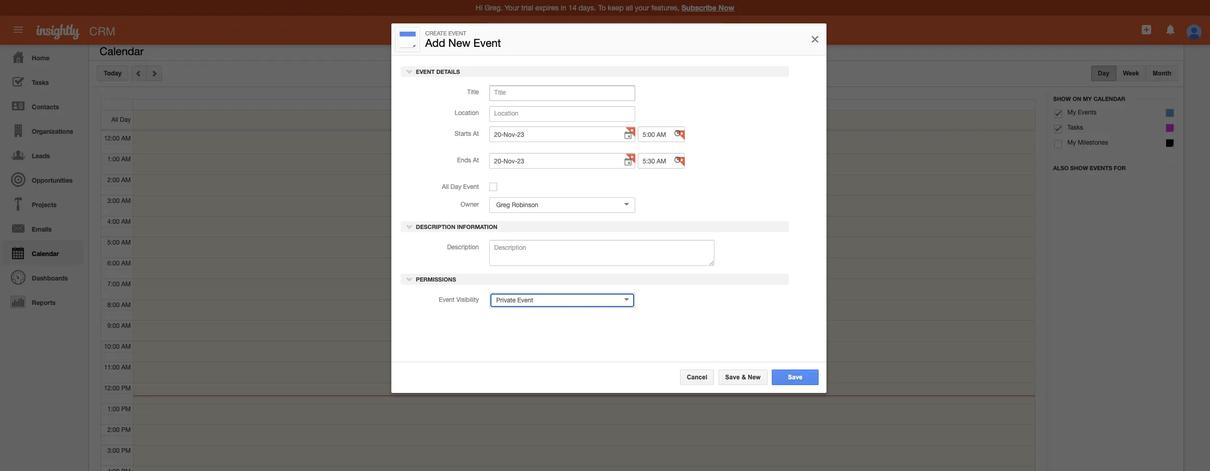 Task type: describe. For each thing, give the bounding box(es) containing it.
11:00 am
[[104, 364, 131, 372]]

9:00 am
[[107, 323, 131, 330]]

Location text field
[[490, 106, 636, 122]]

save for save & new
[[726, 374, 740, 382]]

week
[[1124, 70, 1140, 77]]

starts
[[455, 131, 471, 138]]

4:00 am
[[107, 218, 131, 226]]

opportunities
[[32, 177, 73, 185]]

0 vertical spatial calendar
[[100, 45, 144, 57]]

date field image for starts at
[[624, 130, 633, 141]]

starts at
[[455, 131, 479, 138]]

all for all day event
[[442, 184, 449, 191]]

location
[[455, 110, 479, 117]]

show on my calendar
[[1054, 95, 1126, 102]]

7:00
[[107, 281, 120, 288]]

Start Date text field
[[490, 127, 636, 143]]

2:00 for 2:00 am
[[107, 177, 120, 184]]

9:00
[[107, 323, 120, 330]]

12:00 pm
[[104, 385, 131, 393]]

am for 12:00 am
[[121, 135, 131, 142]]

pm for 1:00 pm
[[121, 406, 131, 413]]

am for 7:00 am
[[121, 281, 131, 288]]

milestones
[[1078, 139, 1109, 147]]

time field image for starts at
[[674, 130, 681, 137]]

dashboards link
[[3, 265, 83, 290]]

1:00 pm
[[107, 406, 131, 413]]

today button
[[97, 66, 128, 81]]

home link
[[3, 45, 83, 69]]

&
[[742, 374, 746, 382]]

20,
[[631, 69, 641, 77]]

title
[[467, 89, 479, 96]]

0 vertical spatial show
[[1054, 95, 1072, 102]]

month
[[1153, 70, 1172, 77]]

20-
[[577, 101, 586, 108]]

notifications image
[[1165, 23, 1177, 36]]

day for all day
[[120, 116, 131, 124]]

event details
[[414, 69, 460, 75]]

6:00
[[107, 260, 120, 267]]

am for 5:00 am
[[121, 239, 131, 247]]

at for starts at
[[473, 131, 479, 138]]

event left visibility
[[439, 297, 455, 304]]

7:00 am
[[107, 281, 131, 288]]

am for 2:00 am
[[121, 177, 131, 184]]

create event add new event
[[425, 30, 501, 49]]

event up "title"
[[474, 37, 501, 49]]

2023
[[643, 69, 658, 77]]

my milestones
[[1068, 139, 1109, 147]]

1:00 am
[[107, 156, 131, 163]]

dashboards
[[32, 275, 68, 283]]

0 horizontal spatial calendar
[[32, 250, 59, 258]]

emails
[[32, 226, 52, 234]]

Search all data.... text field
[[518, 22, 724, 41]]

5:00 am
[[107, 239, 131, 247]]

permissions
[[414, 277, 456, 283]]

am for 8:00 am
[[121, 302, 131, 309]]

cancel button
[[680, 370, 714, 386]]

am for 4:00 am
[[121, 218, 131, 226]]

information
[[457, 224, 498, 230]]

0 vertical spatial tasks
[[32, 79, 49, 87]]

mon
[[562, 101, 575, 108]]

save button
[[772, 370, 819, 386]]

save & new button
[[719, 370, 768, 386]]

my events
[[1068, 109, 1097, 116]]

ends
[[457, 157, 471, 165]]

save & new
[[726, 374, 761, 382]]

chevron down image for description
[[406, 223, 413, 230]]

8:00 am
[[107, 302, 131, 309]]

at for ends at
[[473, 157, 479, 165]]

contacts link
[[3, 94, 83, 118]]

subscribe
[[682, 3, 717, 12]]

organizations
[[32, 128, 73, 136]]

calendar link
[[3, 241, 83, 265]]

tasks link
[[3, 69, 83, 94]]

My Events checkbox
[[1055, 110, 1063, 118]]

all for all day
[[111, 116, 118, 124]]

1:00 for 1:00 pm
[[107, 406, 120, 413]]

pm for 12:00 pm
[[121, 385, 131, 393]]

opportunities link
[[3, 167, 83, 192]]

1 vertical spatial events
[[1090, 165, 1113, 172]]

3:00 pm
[[107, 448, 131, 455]]

home
[[32, 54, 50, 62]]

also
[[1054, 165, 1069, 172]]

10:00 am
[[104, 344, 131, 351]]

day for all day event
[[451, 184, 462, 191]]

now
[[719, 3, 735, 12]]



Task type: vqa. For each thing, say whether or not it's contained in the screenshot.
the topmost sample_data LINK
no



Task type: locate. For each thing, give the bounding box(es) containing it.
day inside add new event dialog
[[451, 184, 462, 191]]

0 horizontal spatial save
[[726, 374, 740, 382]]

my for my milestones
[[1068, 139, 1077, 147]]

6 am from the top
[[121, 239, 131, 247]]

chevron down image left description information at left
[[406, 223, 413, 230]]

am down all day
[[121, 135, 131, 142]]

on
[[1073, 95, 1082, 102]]

am up 2:00 am
[[121, 156, 131, 163]]

events left for
[[1090, 165, 1113, 172]]

leads link
[[3, 143, 83, 167]]

3 chevron down image from the top
[[406, 276, 413, 283]]

am down 2:00 am
[[121, 198, 131, 205]]

2 3:00 from the top
[[107, 448, 120, 455]]

show
[[1054, 95, 1072, 102], [1071, 165, 1089, 172]]

11 am from the top
[[121, 344, 131, 351]]

at right ends
[[473, 157, 479, 165]]

0 vertical spatial day
[[120, 116, 131, 124]]

2:00 for 2:00 pm
[[107, 427, 120, 434]]

chevron down image left event details
[[406, 68, 413, 75]]

1 pm from the top
[[121, 385, 131, 393]]

visibility
[[457, 297, 479, 304]]

1 vertical spatial date field image
[[624, 157, 633, 167]]

0 vertical spatial 12:00
[[104, 135, 120, 142]]

8 am from the top
[[121, 281, 131, 288]]

events
[[1078, 109, 1097, 116], [1090, 165, 1113, 172]]

Title text field
[[490, 85, 636, 101]]

crm
[[89, 25, 115, 38]]

12:00 for 12:00 am
[[104, 135, 120, 142]]

all up description information at left
[[442, 184, 449, 191]]

0 vertical spatial new
[[449, 37, 471, 49]]

2 horizontal spatial calendar
[[1094, 95, 1126, 102]]

navigation
[[0, 45, 83, 314]]

save
[[726, 374, 740, 382], [788, 374, 803, 382]]

all day
[[111, 116, 131, 124]]

9 am from the top
[[121, 302, 131, 309]]

1 vertical spatial all
[[442, 184, 449, 191]]

am right 11:00
[[121, 364, 131, 372]]

create
[[425, 30, 447, 37]]

4:00
[[107, 218, 120, 226]]

am right 4:00
[[121, 218, 131, 226]]

Description text field
[[490, 240, 715, 266]]

event
[[449, 30, 467, 37], [474, 37, 501, 49], [416, 69, 435, 75], [463, 184, 479, 191], [439, 297, 455, 304]]

description down description information at left
[[447, 244, 479, 251]]

am for 1:00 am
[[121, 156, 131, 163]]

1 time field image from the top
[[674, 130, 681, 137]]

for
[[1114, 165, 1126, 172]]

1:00 for 1:00 am
[[107, 156, 120, 163]]

day
[[120, 116, 131, 124], [451, 184, 462, 191]]

am right 9:00
[[121, 323, 131, 330]]

am right 8:00
[[121, 302, 131, 309]]

projects
[[32, 201, 57, 209]]

reports
[[32, 299, 56, 307]]

3:00 for 3:00 pm
[[107, 448, 120, 455]]

3 am from the top
[[121, 177, 131, 184]]

navigation containing home
[[0, 45, 83, 314]]

description for description
[[447, 244, 479, 251]]

ends at
[[457, 157, 479, 165]]

date field image for ends at
[[624, 157, 633, 167]]

calendar up the my events at the right
[[1094, 95, 1126, 102]]

am right the "5:00"
[[121, 239, 131, 247]]

owner
[[461, 202, 479, 209]]

0 horizontal spatial all
[[111, 116, 118, 124]]

tasks down the my events at the right
[[1068, 124, 1084, 131]]

1 2:00 from the top
[[107, 177, 120, 184]]

day up owner
[[451, 184, 462, 191]]

date field image
[[624, 130, 633, 141], [624, 157, 633, 167]]

description left information
[[416, 224, 456, 230]]

1 horizontal spatial new
[[748, 374, 761, 382]]

show left on
[[1054, 95, 1072, 102]]

11:00
[[104, 364, 120, 372]]

3:00 down "2:00 pm"
[[107, 448, 120, 455]]

1 save from the left
[[726, 374, 740, 382]]

1 vertical spatial chevron down image
[[406, 223, 413, 230]]

0 vertical spatial date field image
[[624, 130, 633, 141]]

1 vertical spatial day
[[451, 184, 462, 191]]

today
[[104, 70, 122, 77]]

reports link
[[3, 290, 83, 314]]

save right &
[[788, 374, 803, 382]]

my for my events
[[1068, 109, 1077, 116]]

2:00
[[107, 177, 120, 184], [107, 427, 120, 434]]

2 at from the top
[[473, 157, 479, 165]]

1 vertical spatial description
[[447, 244, 479, 251]]

1 date field image from the top
[[624, 130, 633, 141]]

12:00 down all day
[[104, 135, 120, 142]]

1 at from the top
[[473, 131, 479, 138]]

1 horizontal spatial all
[[442, 184, 449, 191]]

all day event
[[442, 184, 479, 191]]

add
[[425, 37, 446, 49]]

nov-
[[586, 101, 600, 108]]

1:00 down the "12:00 am"
[[107, 156, 120, 163]]

am for 10:00 am
[[121, 344, 131, 351]]

None checkbox
[[490, 183, 498, 192]]

also show events for
[[1054, 165, 1126, 172]]

1 horizontal spatial save
[[788, 374, 803, 382]]

contacts
[[32, 103, 59, 111]]

1 vertical spatial 12:00
[[104, 385, 120, 393]]

pm for 3:00 pm
[[121, 448, 131, 455]]

november
[[596, 69, 630, 77]]

0 vertical spatial events
[[1078, 109, 1097, 116]]

emails link
[[3, 216, 83, 241]]

My Milestones checkbox
[[1055, 140, 1063, 149]]

at
[[473, 131, 479, 138], [473, 157, 479, 165]]

am
[[121, 135, 131, 142], [121, 156, 131, 163], [121, 177, 131, 184], [121, 198, 131, 205], [121, 218, 131, 226], [121, 239, 131, 247], [121, 260, 131, 267], [121, 281, 131, 288], [121, 302, 131, 309], [121, 323, 131, 330], [121, 344, 131, 351], [121, 364, 131, 372]]

2:00 am
[[107, 177, 131, 184]]

event left details
[[416, 69, 435, 75]]

at right starts
[[473, 131, 479, 138]]

events down the show on my calendar
[[1078, 109, 1097, 116]]

8:00
[[107, 302, 120, 309]]

1:00
[[107, 156, 120, 163], [107, 406, 120, 413]]

details
[[436, 69, 460, 75]]

am for 11:00 am
[[121, 364, 131, 372]]

2 1:00 from the top
[[107, 406, 120, 413]]

3:00 for 3:00 am
[[107, 198, 120, 205]]

pm
[[121, 385, 131, 393], [121, 406, 131, 413], [121, 427, 131, 434], [121, 448, 131, 455]]

None text field
[[638, 127, 685, 143]]

new
[[449, 37, 471, 49], [748, 374, 761, 382]]

event right create
[[449, 30, 467, 37]]

0 vertical spatial my
[[1083, 95, 1092, 102]]

all inside add new event dialog
[[442, 184, 449, 191]]

5 am from the top
[[121, 218, 131, 226]]

chevron down image left permissions
[[406, 276, 413, 283]]

1 am from the top
[[121, 135, 131, 142]]

pm up 3:00 pm at bottom left
[[121, 427, 131, 434]]

2 time field image from the top
[[674, 157, 681, 164]]

0 vertical spatial 3:00
[[107, 198, 120, 205]]

12 am from the top
[[121, 364, 131, 372]]

chevron down image
[[406, 68, 413, 75], [406, 223, 413, 230], [406, 276, 413, 283]]

7 am from the top
[[121, 260, 131, 267]]

leads
[[32, 152, 50, 160]]

1 vertical spatial new
[[748, 374, 761, 382]]

1 chevron down image from the top
[[406, 68, 413, 75]]

new right "add"
[[449, 37, 471, 49]]

calendar up the dashboards link
[[32, 250, 59, 258]]

save left &
[[726, 374, 740, 382]]

5:00
[[107, 239, 120, 247]]

all
[[111, 116, 118, 124], [442, 184, 449, 191]]

calendar up today
[[100, 45, 144, 57]]

week button
[[1117, 66, 1147, 81]]

day up the "12:00 am"
[[120, 116, 131, 124]]

2 2:00 from the top
[[107, 427, 120, 434]]

10 am from the top
[[121, 323, 131, 330]]

1 vertical spatial show
[[1071, 165, 1089, 172]]

month button
[[1147, 66, 1179, 81]]

End Date text field
[[490, 154, 636, 169]]

tasks
[[32, 79, 49, 87], [1068, 124, 1084, 131]]

pm up 1:00 pm
[[121, 385, 131, 393]]

my
[[1083, 95, 1092, 102], [1068, 109, 1077, 116], [1068, 139, 1077, 147]]

am right 6:00 in the bottom left of the page
[[121, 260, 131, 267]]

none checkbox inside add new event dialog
[[490, 183, 498, 192]]

2 save from the left
[[788, 374, 803, 382]]

2 chevron down image from the top
[[406, 223, 413, 230]]

show right also
[[1071, 165, 1089, 172]]

projects link
[[3, 192, 83, 216]]

description for description information
[[416, 224, 456, 230]]

6:00 am
[[107, 260, 131, 267]]

new right &
[[748, 374, 761, 382]]

1 vertical spatial time field image
[[674, 157, 681, 164]]

0 horizontal spatial day
[[120, 116, 131, 124]]

12:00
[[104, 135, 120, 142], [104, 385, 120, 393]]

cancel
[[687, 374, 708, 382]]

2:00 down 1:00 am
[[107, 177, 120, 184]]

1 horizontal spatial tasks
[[1068, 124, 1084, 131]]

new inside create event add new event
[[449, 37, 471, 49]]

1 vertical spatial my
[[1068, 109, 1077, 116]]

my right my milestones checkbox
[[1068, 139, 1077, 147]]

1 12:00 from the top
[[104, 135, 120, 142]]

2:00 pm
[[107, 427, 131, 434]]

1 1:00 from the top
[[107, 156, 120, 163]]

time field image for ends at
[[674, 157, 681, 164]]

0 vertical spatial 2:00
[[107, 177, 120, 184]]

1 horizontal spatial day
[[451, 184, 462, 191]]

am for 9:00 am
[[121, 323, 131, 330]]

12:00 for 12:00 pm
[[104, 385, 120, 393]]

3 pm from the top
[[121, 427, 131, 434]]

subscribe now
[[682, 3, 735, 12]]

tasks up contacts link
[[32, 79, 49, 87]]

0 horizontal spatial new
[[449, 37, 471, 49]]

mon 20-nov-23
[[562, 101, 607, 108]]

my right my events checkbox
[[1068, 109, 1077, 116]]

am for 3:00 am
[[121, 198, 131, 205]]

close image
[[810, 33, 821, 46]]

0 vertical spatial 1:00
[[107, 156, 120, 163]]

chevron down image for event visibility
[[406, 276, 413, 283]]

save for save
[[788, 374, 803, 382]]

1 vertical spatial tasks
[[1068, 124, 1084, 131]]

4 pm from the top
[[121, 448, 131, 455]]

organizations link
[[3, 118, 83, 143]]

12:00 am
[[104, 135, 131, 142]]

0 vertical spatial at
[[473, 131, 479, 138]]

1:00 down 12:00 pm
[[107, 406, 120, 413]]

1 vertical spatial 3:00
[[107, 448, 120, 455]]

description
[[416, 224, 456, 230], [447, 244, 479, 251]]

0 vertical spatial description
[[416, 224, 456, 230]]

1 vertical spatial 1:00
[[107, 406, 120, 413]]

time field image
[[674, 130, 681, 137], [674, 157, 681, 164]]

2 vertical spatial chevron down image
[[406, 276, 413, 283]]

2 12:00 from the top
[[104, 385, 120, 393]]

23
[[600, 101, 607, 108]]

add new event dialog
[[392, 24, 827, 394]]

10:00
[[104, 344, 120, 351]]

my right on
[[1083, 95, 1092, 102]]

1 3:00 from the top
[[107, 198, 120, 205]]

2 am from the top
[[121, 156, 131, 163]]

3:00
[[107, 198, 120, 205], [107, 448, 120, 455]]

1 vertical spatial 2:00
[[107, 427, 120, 434]]

subscribe now link
[[682, 3, 735, 12]]

2:00 down 1:00 pm
[[107, 427, 120, 434]]

november 20, 2023
[[596, 69, 658, 77]]

3:00 up 4:00
[[107, 198, 120, 205]]

am right 7:00
[[121, 281, 131, 288]]

description information
[[414, 224, 498, 230]]

4 am from the top
[[121, 198, 131, 205]]

12:00 down 11:00
[[104, 385, 120, 393]]

2 vertical spatial my
[[1068, 139, 1077, 147]]

None text field
[[638, 154, 685, 169]]

pm down "2:00 pm"
[[121, 448, 131, 455]]

2 date field image from the top
[[624, 157, 633, 167]]

0 vertical spatial chevron down image
[[406, 68, 413, 75]]

0 vertical spatial time field image
[[674, 130, 681, 137]]

2 pm from the top
[[121, 406, 131, 413]]

Tasks checkbox
[[1055, 125, 1063, 133]]

event visibility
[[439, 297, 479, 304]]

1 vertical spatial calendar
[[1094, 95, 1126, 102]]

1 horizontal spatial calendar
[[100, 45, 144, 57]]

am for 6:00 am
[[121, 260, 131, 267]]

0 vertical spatial all
[[111, 116, 118, 124]]

am down 1:00 am
[[121, 177, 131, 184]]

3:00 am
[[107, 198, 131, 205]]

am right 10:00
[[121, 344, 131, 351]]

pm up "2:00 pm"
[[121, 406, 131, 413]]

1 vertical spatial at
[[473, 157, 479, 165]]

all up the "12:00 am"
[[111, 116, 118, 124]]

new inside button
[[748, 374, 761, 382]]

event up owner
[[463, 184, 479, 191]]

pm for 2:00 pm
[[121, 427, 131, 434]]

0 horizontal spatial tasks
[[32, 79, 49, 87]]

2 vertical spatial calendar
[[32, 250, 59, 258]]



